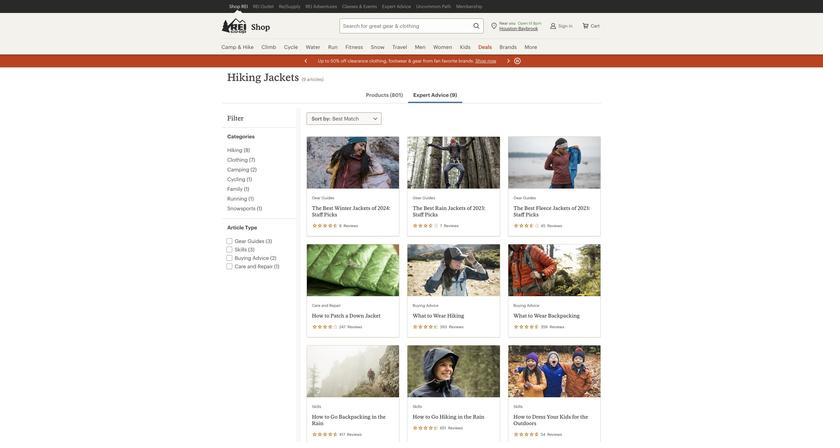 Task type: vqa. For each thing, say whether or not it's contained in the screenshot.
Unisex
no



Task type: locate. For each thing, give the bounding box(es) containing it.
0 horizontal spatial staff
[[312, 212, 323, 218]]

kids button
[[456, 39, 474, 55]]

shop down the rei outlet "link"
[[251, 22, 270, 31]]

2023: inside the best rain jackets of 2023: staff picks
[[473, 205, 485, 211]]

the inside 'the best winter jackets of 2024: staff picks'
[[312, 205, 322, 211]]

0 horizontal spatial gear guides
[[312, 196, 334, 200]]

1 horizontal spatial expert
[[413, 92, 430, 98]]

skills inside gear guides (3) skills (3) buying advice (2) care and repair (1)
[[235, 247, 247, 253]]

reviews down down
[[347, 325, 362, 329]]

1 vertical spatial expert
[[413, 92, 430, 98]]

1 horizontal spatial shop
[[251, 22, 270, 31]]

2 horizontal spatial buying
[[513, 303, 526, 308]]

jackets up 7 reviews
[[448, 205, 466, 211]]

2 horizontal spatial &
[[408, 58, 411, 64]]

go inside how to go backpacking in the rain
[[331, 414, 338, 420]]

2 buying advice from the left
[[513, 303, 539, 308]]

0 vertical spatial rain
[[435, 205, 447, 211]]

skills for how to go backpacking in the rain
[[312, 405, 321, 409]]

how to go hiking in the rain
[[413, 414, 484, 420]]

1 vertical spatial (2)
[[270, 255, 276, 261]]

reviews for what to wear backpacking
[[550, 325, 564, 329]]

what to wear backpacking
[[513, 313, 580, 319]]

guides up 'the best fleece jackets of 2023: staff picks' at the right of page
[[523, 196, 536, 200]]

sign in link
[[547, 19, 575, 32]]

(1) up running (1)
[[244, 186, 249, 192]]

2 2023: from the left
[[578, 205, 590, 211]]

1 horizontal spatial in
[[458, 414, 463, 420]]

0 horizontal spatial expert
[[382, 4, 396, 9]]

in inside how to go backpacking in the rain
[[372, 414, 377, 420]]

2 staff from the left
[[413, 212, 424, 218]]

1 horizontal spatial care
[[312, 303, 320, 308]]

0 vertical spatial care
[[235, 263, 246, 270]]

advice up search for great gear & clothing text box
[[397, 4, 411, 9]]

backpacking inside how to go backpacking in the rain
[[339, 414, 371, 420]]

how for how to go hiking in the rain
[[413, 414, 424, 420]]

repair down buying advice link
[[258, 263, 273, 270]]

the inside 'the best fleece jackets of 2023: staff picks'
[[513, 205, 523, 211]]

1 horizontal spatial kids
[[560, 414, 571, 420]]

8 reviews
[[339, 224, 358, 228]]

what to wear hiking
[[413, 313, 464, 319]]

1 2023: from the left
[[473, 205, 485, 211]]

repair inside gear guides (3) skills (3) buying advice (2) care and repair (1)
[[258, 263, 273, 270]]

reviews right 45 on the bottom of the page
[[547, 224, 562, 228]]

0 vertical spatial backpacking
[[548, 313, 580, 319]]

expert
[[382, 4, 396, 9], [413, 92, 430, 98]]

(1) right snowsports link
[[257, 205, 262, 212]]

3 best from the left
[[524, 205, 535, 211]]

1 horizontal spatial the
[[464, 414, 472, 420]]

buying for what to wear hiking
[[413, 303, 425, 308]]

best for fleece
[[524, 205, 535, 211]]

to for how to patch a down jacket
[[325, 313, 329, 319]]

0 horizontal spatial rei
[[241, 4, 248, 9]]

1 vertical spatial shop
[[251, 22, 270, 31]]

care up the how to patch a down jacket
[[312, 303, 320, 308]]

go
[[331, 414, 338, 420], [431, 414, 438, 420]]

of inside the best rain jackets of 2023: staff picks
[[467, 205, 472, 211]]

2 the from the left
[[464, 414, 472, 420]]

3 the from the left
[[580, 414, 588, 420]]

guides down type
[[248, 238, 264, 244]]

the for hiking
[[464, 414, 472, 420]]

rain inside how to go backpacking in the rain
[[312, 421, 323, 427]]

1 horizontal spatial (2)
[[270, 255, 276, 261]]

up to 50% off clearance clothing, footwear & gear from fan favorite brands. shop now
[[318, 58, 496, 64]]

water
[[306, 44, 320, 50]]

none search field inside 'shop' banner
[[328, 18, 484, 33]]

skills for how to dress your kids for the outdoors
[[513, 405, 523, 409]]

1 the from the left
[[312, 205, 322, 211]]

gear inside gear guides (3) skills (3) buying advice (2) care and repair (1)
[[235, 238, 246, 244]]

1 vertical spatial &
[[238, 44, 241, 50]]

1 horizontal spatial backpacking
[[548, 313, 580, 319]]

gear for the best rain jackets of 2023: staff picks
[[413, 196, 421, 200]]

of for the best winter jackets of 2024: staff picks
[[372, 205, 376, 211]]

(3) right the gear guides link
[[266, 238, 272, 244]]

staff inside the best rain jackets of 2023: staff picks
[[413, 212, 424, 218]]

2 horizontal spatial picks
[[526, 212, 539, 218]]

hiking up 393 reviews
[[447, 313, 464, 319]]

footwear
[[388, 58, 407, 64]]

0 horizontal spatial &
[[238, 44, 241, 50]]

(1)
[[247, 176, 252, 182], [244, 186, 249, 192], [248, 196, 254, 202], [257, 205, 262, 212], [274, 263, 279, 270]]

care and repair link
[[225, 263, 273, 270]]

rei inside "link"
[[253, 4, 260, 9]]

you
[[509, 21, 515, 25]]

care
[[235, 263, 246, 270], [312, 303, 320, 308]]

the for backpacking
[[378, 414, 386, 420]]

0 vertical spatial (3)
[[266, 238, 272, 244]]

the for the best fleece jackets of 2023: staff picks
[[513, 205, 523, 211]]

0 vertical spatial kids
[[460, 44, 471, 50]]

wear up the 359
[[534, 313, 547, 319]]

rain inside the best rain jackets of 2023: staff picks
[[435, 205, 447, 211]]

what
[[413, 313, 426, 319], [513, 313, 527, 319]]

reviews for how to patch a down jacket
[[347, 325, 362, 329]]

& left events
[[359, 4, 362, 9]]

gear for the best fleece jackets of 2023: staff picks
[[513, 196, 522, 200]]

to for how to go backpacking in the rain
[[325, 414, 329, 420]]

reviews right the 359
[[550, 325, 564, 329]]

to inside how to dress your kids for the outdoors
[[526, 414, 531, 420]]

1 horizontal spatial go
[[431, 414, 438, 420]]

& for camp
[[238, 44, 241, 50]]

2 best from the left
[[424, 205, 434, 211]]

reviews for how to dress your kids for the outdoors
[[547, 433, 562, 437]]

2 vertical spatial &
[[408, 58, 411, 64]]

shop up rei co-op, go to rei.com home page image on the left top
[[229, 4, 240, 9]]

0 horizontal spatial in
[[372, 414, 377, 420]]

kids left for on the right bottom of the page
[[560, 414, 571, 420]]

1 rei from the left
[[241, 4, 248, 9]]

None field
[[340, 18, 484, 33]]

2 picks from the left
[[425, 212, 438, 218]]

(1) up snowsports (1)
[[248, 196, 254, 202]]

651 reviews
[[440, 426, 463, 431]]

(8)
[[244, 147, 250, 153]]

advice
[[397, 4, 411, 9], [431, 92, 449, 98], [252, 255, 269, 261], [426, 303, 438, 308], [527, 303, 539, 308]]

and up the how to patch a down jacket
[[321, 303, 328, 308]]

0 horizontal spatial picks
[[324, 212, 337, 218]]

2 horizontal spatial gear guides
[[513, 196, 536, 200]]

2023: inside 'the best fleece jackets of 2023: staff picks'
[[578, 205, 590, 211]]

to inside the promotional messages marquee
[[325, 58, 329, 64]]

3 rei from the left
[[306, 4, 312, 9]]

to
[[325, 58, 329, 64], [325, 313, 329, 319], [427, 313, 432, 319], [528, 313, 533, 319], [325, 414, 329, 420], [425, 414, 430, 420], [526, 414, 531, 420]]

1 vertical spatial and
[[321, 303, 328, 308]]

picks
[[324, 212, 337, 218], [425, 212, 438, 218], [526, 212, 539, 218]]

climb button
[[258, 39, 280, 55]]

shop inside the promotional messages marquee
[[475, 58, 486, 64]]

reviews right 417 at left
[[347, 433, 362, 437]]

of inside 'the best winter jackets of 2024: staff picks'
[[372, 205, 376, 211]]

3 of from the left
[[572, 205, 576, 211]]

fleece
[[536, 205, 551, 211]]

shop left 'now'
[[475, 58, 486, 64]]

expert advice (9) button
[[408, 88, 462, 103]]

gear guides for the best fleece jackets of 2023: staff picks
[[513, 196, 536, 200]]

family link
[[227, 186, 243, 192]]

1 horizontal spatial and
[[321, 303, 328, 308]]

2024:
[[378, 205, 390, 211]]

brands.
[[458, 58, 474, 64]]

the best rain jackets of 2023: staff picks
[[413, 205, 485, 218]]

now
[[487, 58, 496, 64]]

1 horizontal spatial rei
[[253, 4, 260, 9]]

buying advice up what to wear hiking
[[413, 303, 438, 308]]

3 gear guides from the left
[[513, 196, 536, 200]]

& inside "dropdown button"
[[238, 44, 241, 50]]

1 horizontal spatial picks
[[425, 212, 438, 218]]

rei left rei outlet at the left
[[241, 4, 248, 9]]

products (801) button
[[361, 88, 408, 102]]

2 vertical spatial rain
[[312, 421, 323, 427]]

picks inside 'the best winter jackets of 2024: staff picks'
[[324, 212, 337, 218]]

gear
[[312, 196, 321, 200], [413, 196, 421, 200], [513, 196, 522, 200], [235, 238, 246, 244]]

advice up care and repair link at the bottom of page
[[252, 255, 269, 261]]

houston-
[[499, 25, 518, 31]]

2 horizontal spatial shop
[[475, 58, 486, 64]]

0 horizontal spatial (3)
[[248, 247, 254, 253]]

1 vertical spatial backpacking
[[339, 414, 371, 420]]

1 horizontal spatial gear guides
[[413, 196, 435, 200]]

kids
[[460, 44, 471, 50], [560, 414, 571, 420]]

repair
[[258, 263, 273, 270], [329, 303, 341, 308]]

in for how to go hiking in the rain
[[458, 414, 463, 420]]

climb
[[261, 44, 276, 50]]

buying up care and repair link at the bottom of page
[[235, 255, 251, 261]]

of inside 'the best fleece jackets of 2023: staff picks'
[[572, 205, 576, 211]]

0 horizontal spatial of
[[372, 205, 376, 211]]

rain for how to go backpacking in the rain
[[312, 421, 323, 427]]

3 picks from the left
[[526, 212, 539, 218]]

2 vertical spatial shop
[[475, 58, 486, 64]]

of for the best rain jackets of 2023: staff picks
[[467, 205, 472, 211]]

0 horizontal spatial the
[[312, 205, 322, 211]]

2 horizontal spatial in
[[569, 23, 573, 28]]

next message image
[[504, 57, 512, 65]]

a
[[345, 313, 348, 319]]

2 horizontal spatial rei
[[306, 4, 312, 9]]

reviews right 651
[[448, 426, 463, 431]]

expert inside button
[[413, 92, 430, 98]]

1 vertical spatial rain
[[473, 414, 484, 420]]

jackets right winter
[[353, 205, 370, 211]]

(3)
[[266, 238, 272, 244], [248, 247, 254, 253]]

0 vertical spatial expert
[[382, 4, 396, 9]]

0 vertical spatial and
[[247, 263, 256, 270]]

snowsports (1)
[[227, 205, 262, 212]]

(1) down camping (2)
[[247, 176, 252, 182]]

picks inside the best rain jackets of 2023: staff picks
[[425, 212, 438, 218]]

hiking jackets (9 articles)
[[227, 71, 323, 83]]

0 horizontal spatial backpacking
[[339, 414, 371, 420]]

clothing
[[227, 157, 248, 163]]

1 of from the left
[[372, 205, 376, 211]]

hiking down the camp & hike "dropdown button"
[[227, 71, 261, 83]]

1 vertical spatial kids
[[560, 414, 571, 420]]

advice up the what to wear backpacking
[[527, 303, 539, 308]]

path
[[442, 4, 451, 9]]

buying for what to wear backpacking
[[513, 303, 526, 308]]

1 gear guides from the left
[[312, 196, 334, 200]]

dress
[[532, 414, 545, 420]]

picks for fleece
[[526, 212, 539, 218]]

0 horizontal spatial best
[[323, 205, 333, 211]]

repair up patch
[[329, 303, 341, 308]]

reviews right 8
[[344, 224, 358, 228]]

go for backpacking
[[331, 414, 338, 420]]

0 horizontal spatial 2023:
[[473, 205, 485, 211]]

gear for the best winter jackets of 2024: staff picks
[[312, 196, 321, 200]]

the inside how to dress your kids for the outdoors
[[580, 414, 588, 420]]

2 of from the left
[[467, 205, 472, 211]]

1 horizontal spatial wear
[[534, 313, 547, 319]]

0 horizontal spatial and
[[247, 263, 256, 270]]

1 horizontal spatial 2023:
[[578, 205, 590, 211]]

wear for backpacking
[[534, 313, 547, 319]]

2 what from the left
[[513, 313, 527, 319]]

best inside the best rain jackets of 2023: staff picks
[[424, 205, 434, 211]]

0 horizontal spatial wear
[[433, 313, 446, 319]]

2 horizontal spatial best
[[524, 205, 535, 211]]

Search for great gear & clothing text field
[[340, 18, 484, 33]]

1 best from the left
[[323, 205, 333, 211]]

best for winter
[[323, 205, 333, 211]]

& for classes
[[359, 4, 362, 9]]

near you open til 8pm houston-baybrook
[[499, 21, 541, 31]]

buying up what to wear hiking
[[413, 303, 425, 308]]

buying advice for what to wear hiking
[[413, 303, 438, 308]]

reviews right 393
[[449, 325, 464, 329]]

0 horizontal spatial rain
[[312, 421, 323, 427]]

how inside how to dress your kids for the outdoors
[[513, 414, 525, 420]]

best inside 'the best winter jackets of 2024: staff picks'
[[323, 205, 333, 211]]

backpacking
[[548, 313, 580, 319], [339, 414, 371, 420]]

2 gear guides from the left
[[413, 196, 435, 200]]

8
[[339, 224, 342, 228]]

1 horizontal spatial rain
[[435, 205, 447, 211]]

rain
[[435, 205, 447, 211], [473, 414, 484, 420], [312, 421, 323, 427]]

2 horizontal spatial rain
[[473, 414, 484, 420]]

2 horizontal spatial the
[[513, 205, 523, 211]]

2 horizontal spatial the
[[580, 414, 588, 420]]

staff for the best winter jackets of 2024: staff picks
[[312, 212, 323, 218]]

1 horizontal spatial of
[[467, 205, 472, 211]]

2 horizontal spatial of
[[572, 205, 576, 211]]

backpacking up 359 reviews
[[548, 313, 580, 319]]

0 horizontal spatial (2)
[[251, 166, 257, 173]]

1 picks from the left
[[324, 212, 337, 218]]

0 horizontal spatial buying
[[235, 255, 251, 261]]

& left "hike"
[[238, 44, 241, 50]]

picks inside 'the best fleece jackets of 2023: staff picks'
[[526, 212, 539, 218]]

0 vertical spatial shop
[[229, 4, 240, 9]]

2 rei from the left
[[253, 4, 260, 9]]

guides up 'the best winter jackets of 2024: staff picks'
[[322, 196, 334, 200]]

0 horizontal spatial the
[[378, 414, 386, 420]]

reviews for the best fleece jackets of 2023: staff picks
[[547, 224, 562, 228]]

the inside the best rain jackets of 2023: staff picks
[[413, 205, 422, 211]]

buying up the what to wear backpacking
[[513, 303, 526, 308]]

(2) up care and repair link at the bottom of page
[[270, 255, 276, 261]]

expert advice
[[382, 4, 411, 9]]

2 horizontal spatial staff
[[513, 212, 524, 218]]

men button
[[411, 39, 429, 55]]

(2) down (7)
[[251, 166, 257, 173]]

rei inside 'link'
[[306, 4, 312, 9]]

(1) right care and repair link at the bottom of page
[[274, 263, 279, 270]]

shop for shop rei
[[229, 4, 240, 9]]

1 horizontal spatial the
[[413, 205, 422, 211]]

gear guides for the best rain jackets of 2023: staff picks
[[413, 196, 435, 200]]

jackets right "fleece"
[[553, 205, 570, 211]]

1 horizontal spatial best
[[424, 205, 434, 211]]

rei left adventures
[[306, 4, 312, 9]]

care down buying advice link
[[235, 263, 246, 270]]

2 go from the left
[[431, 414, 438, 420]]

open
[[518, 21, 528, 25]]

rei
[[241, 4, 248, 9], [253, 4, 260, 9], [306, 4, 312, 9]]

1 horizontal spatial repair
[[329, 303, 341, 308]]

and down buying advice link
[[247, 263, 256, 270]]

3 staff from the left
[[513, 212, 524, 218]]

(801)
[[390, 92, 403, 98]]

1 horizontal spatial (3)
[[266, 238, 272, 244]]

in for how to go backpacking in the rain
[[372, 414, 377, 420]]

0 vertical spatial repair
[[258, 263, 273, 270]]

0 vertical spatial (2)
[[251, 166, 257, 173]]

in
[[569, 23, 573, 28], [372, 414, 377, 420], [458, 414, 463, 420]]

1 horizontal spatial &
[[359, 4, 362, 9]]

fitness button
[[342, 39, 367, 55]]

wear for hiking
[[433, 313, 446, 319]]

1 what from the left
[[413, 313, 426, 319]]

how to go backpacking in the rain
[[312, 414, 386, 427]]

kids up brands.
[[460, 44, 471, 50]]

the for the best winter jackets of 2024: staff picks
[[312, 205, 322, 211]]

buying
[[235, 255, 251, 261], [413, 303, 425, 308], [513, 303, 526, 308]]

how for how to dress your kids for the outdoors
[[513, 414, 525, 420]]

expert for expert advice (9)
[[413, 92, 430, 98]]

jackets inside 'the best fleece jackets of 2023: staff picks'
[[553, 205, 570, 211]]

0 horizontal spatial kids
[[460, 44, 471, 50]]

reviews for the best winter jackets of 2024: staff picks
[[344, 224, 358, 228]]

(3) up buying advice link
[[248, 247, 254, 253]]

advice inside gear guides (3) skills (3) buying advice (2) care and repair (1)
[[252, 255, 269, 261]]

to inside how to go backpacking in the rain
[[325, 414, 329, 420]]

staff inside 'the best fleece jackets of 2023: staff picks'
[[513, 212, 524, 218]]

expert right (801) on the left top
[[413, 92, 430, 98]]

guides
[[322, 196, 334, 200], [422, 196, 435, 200], [523, 196, 536, 200], [248, 238, 264, 244]]

1 go from the left
[[331, 414, 338, 420]]

up
[[318, 58, 324, 64]]

expert right events
[[382, 4, 396, 9]]

gear guides up the best rain jackets of 2023: staff picks
[[413, 196, 435, 200]]

rei left outlet
[[253, 4, 260, 9]]

2 the from the left
[[413, 205, 422, 211]]

advice left the (9)
[[431, 92, 449, 98]]

1 horizontal spatial what
[[513, 313, 527, 319]]

0 horizontal spatial buying advice
[[413, 303, 438, 308]]

None search field
[[328, 18, 484, 33]]

1 wear from the left
[[433, 313, 446, 319]]

7
[[440, 224, 442, 228]]

buying advice up the what to wear backpacking
[[513, 303, 539, 308]]

jackets inside the best rain jackets of 2023: staff picks
[[448, 205, 466, 211]]

jackets inside 'the best winter jackets of 2024: staff picks'
[[353, 205, 370, 211]]

1 horizontal spatial buying
[[413, 303, 425, 308]]

0 horizontal spatial care
[[235, 263, 246, 270]]

kids inside dropdown button
[[460, 44, 471, 50]]

jackets for the best winter jackets of 2024: staff picks
[[353, 205, 370, 211]]

your
[[547, 414, 558, 420]]

uncommon path link
[[414, 0, 454, 13]]

0 horizontal spatial shop
[[229, 4, 240, 9]]

picks for rain
[[425, 212, 438, 218]]

of for the best fleece jackets of 2023: staff picks
[[572, 205, 576, 211]]

2 wear from the left
[[534, 313, 547, 319]]

0 horizontal spatial what
[[413, 313, 426, 319]]

running link
[[227, 196, 247, 202]]

the inside how to go backpacking in the rain
[[378, 414, 386, 420]]

expert inside 'shop' banner
[[382, 4, 396, 9]]

products
[[366, 92, 389, 98]]

staff inside 'the best winter jackets of 2024: staff picks'
[[312, 212, 323, 218]]

in inside 'shop' banner
[[569, 23, 573, 28]]

pause banner message scrolling image
[[513, 57, 521, 65]]

wear up 393
[[433, 313, 446, 319]]

(9
[[302, 77, 306, 82]]

gear guides up 'the best winter jackets of 2024: staff picks'
[[312, 196, 334, 200]]

favorite
[[442, 58, 457, 64]]

reviews right 54
[[547, 433, 562, 437]]

outdoors
[[513, 421, 536, 427]]

& inside the promotional messages marquee
[[408, 58, 411, 64]]

0 horizontal spatial repair
[[258, 263, 273, 270]]

advice up what to wear hiking
[[426, 303, 438, 308]]

&
[[359, 4, 362, 9], [238, 44, 241, 50], [408, 58, 411, 64]]

backpacking up 417 reviews
[[339, 414, 371, 420]]

1 the from the left
[[378, 414, 386, 420]]

family (1)
[[227, 186, 249, 192]]

0 vertical spatial &
[[359, 4, 362, 9]]

skills
[[235, 247, 247, 253], [312, 405, 321, 409], [413, 405, 422, 409], [513, 405, 523, 409]]

1 horizontal spatial staff
[[413, 212, 424, 218]]

guides for rain
[[422, 196, 435, 200]]

1 staff from the left
[[312, 212, 323, 218]]

and
[[247, 263, 256, 270], [321, 303, 328, 308]]

deals button
[[474, 39, 496, 55]]

gear guides up 'the best fleece jackets of 2023: staff picks' at the right of page
[[513, 196, 536, 200]]

1 buying advice from the left
[[413, 303, 438, 308]]

hiking up clothing
[[227, 147, 242, 153]]

jackets for the best rain jackets of 2023: staff picks
[[448, 205, 466, 211]]

gear guides link
[[225, 238, 264, 244]]

clothing link
[[227, 157, 248, 163]]

guides up the best rain jackets of 2023: staff picks
[[422, 196, 435, 200]]

& left gear
[[408, 58, 411, 64]]

camp & hike button
[[221, 39, 258, 55]]

reviews right 7
[[444, 224, 459, 228]]

3 the from the left
[[513, 205, 523, 211]]

care inside gear guides (3) skills (3) buying advice (2) care and repair (1)
[[235, 263, 246, 270]]

0 horizontal spatial go
[[331, 414, 338, 420]]

how inside how to go backpacking in the rain
[[312, 414, 323, 420]]

uncommon path
[[416, 4, 451, 9]]

travel
[[392, 44, 407, 50]]

best inside 'the best fleece jackets of 2023: staff picks'
[[524, 205, 535, 211]]

the best fleece jackets of 2023: staff picks
[[513, 205, 590, 218]]

1 horizontal spatial buying advice
[[513, 303, 539, 308]]



Task type: describe. For each thing, give the bounding box(es) containing it.
fitness
[[346, 44, 363, 50]]

1 vertical spatial care
[[312, 303, 320, 308]]

running (1)
[[227, 196, 254, 202]]

(1) for running (1)
[[248, 196, 254, 202]]

the best winter jackets of 2024: staff picks
[[312, 205, 390, 218]]

54 reviews
[[541, 433, 562, 437]]

buying inside gear guides (3) skills (3) buying advice (2) care and repair (1)
[[235, 255, 251, 261]]

more
[[525, 44, 537, 50]]

women button
[[429, 39, 456, 55]]

down
[[349, 313, 364, 319]]

hike
[[243, 44, 254, 50]]

2023: for the best rain jackets of 2023: staff picks
[[473, 205, 485, 211]]

cart
[[591, 23, 600, 28]]

45
[[541, 224, 545, 228]]

hiking (8)
[[227, 147, 250, 153]]

expert advice (9)
[[413, 92, 457, 98]]

clothing (7)
[[227, 157, 255, 163]]

rei adventures link
[[303, 0, 340, 13]]

baybrook
[[518, 25, 538, 31]]

(1) for family (1)
[[244, 186, 249, 192]]

reviews for how to go backpacking in the rain
[[347, 433, 362, 437]]

guides for winter
[[322, 196, 334, 200]]

deals
[[478, 44, 492, 50]]

skills for how to go hiking in the rain
[[413, 405, 422, 409]]

2023: for the best fleece jackets of 2023: staff picks
[[578, 205, 590, 211]]

shop for shop
[[251, 22, 270, 31]]

rei co-op, go to rei.com home page link
[[221, 18, 246, 34]]

re/supply link
[[276, 0, 303, 13]]

picks for winter
[[324, 212, 337, 218]]

417
[[339, 433, 345, 437]]

1 vertical spatial (3)
[[248, 247, 254, 253]]

rain for how to go hiking in the rain
[[473, 414, 484, 420]]

buying advice for what to wear backpacking
[[513, 303, 539, 308]]

cycle
[[284, 44, 298, 50]]

kids inside how to dress your kids for the outdoors
[[560, 414, 571, 420]]

(9)
[[450, 92, 457, 98]]

care and repair
[[312, 303, 341, 308]]

til
[[529, 21, 532, 25]]

(2) inside gear guides (3) skills (3) buying advice (2) care and repair (1)
[[270, 255, 276, 261]]

(1) inside gear guides (3) skills (3) buying advice (2) care and repair (1)
[[274, 263, 279, 270]]

type
[[245, 224, 257, 231]]

advice inside 'shop' banner
[[397, 4, 411, 9]]

expert for expert advice
[[382, 4, 396, 9]]

to for how to dress your kids for the outdoors
[[526, 414, 531, 420]]

run
[[328, 44, 338, 50]]

to for up to 50% off clearance clothing, footwear & gear from fan favorite brands. shop now
[[325, 58, 329, 64]]

the for the best rain jackets of 2023: staff picks
[[413, 205, 422, 211]]

backpacking for wear
[[548, 313, 580, 319]]

staff for the best fleece jackets of 2023: staff picks
[[513, 212, 524, 218]]

rei co-op, go to rei.com home page image
[[221, 18, 246, 34]]

promotional messages marquee
[[0, 55, 823, 67]]

camp & hike
[[221, 44, 254, 50]]

247
[[339, 325, 345, 329]]

classes & events link
[[340, 0, 379, 13]]

snowsports link
[[227, 205, 255, 212]]

none field inside 'shop' banner
[[340, 18, 484, 33]]

from
[[423, 58, 433, 64]]

to for what to wear backpacking
[[528, 313, 533, 319]]

gear guides for the best winter jackets of 2024: staff picks
[[312, 196, 334, 200]]

women
[[433, 44, 452, 50]]

clothing,
[[369, 58, 387, 64]]

cart link
[[578, 18, 604, 34]]

rei outlet link
[[250, 0, 276, 13]]

651
[[440, 426, 446, 431]]

what for what to wear backpacking
[[513, 313, 527, 319]]

backpacking for go
[[339, 414, 371, 420]]

products (801)
[[366, 92, 403, 98]]

reviews for how to go hiking in the rain
[[448, 426, 463, 431]]

sign in
[[558, 23, 573, 28]]

rei outlet
[[253, 4, 274, 9]]

7 reviews
[[440, 224, 459, 228]]

8pm
[[533, 21, 541, 25]]

water button
[[302, 39, 324, 55]]

snow
[[371, 44, 385, 50]]

(1) for cycling (1)
[[247, 176, 252, 182]]

rei for rei outlet
[[253, 4, 260, 9]]

more button
[[521, 39, 541, 55]]

45 reviews
[[541, 224, 562, 228]]

uncommon
[[416, 4, 441, 9]]

go for hiking
[[431, 414, 438, 420]]

skills link
[[225, 247, 247, 253]]

jackets for the best fleece jackets of 2023: staff picks
[[553, 205, 570, 211]]

advice inside button
[[431, 92, 449, 98]]

categories
[[227, 133, 255, 139]]

247 reviews
[[339, 325, 362, 329]]

hiking up 651 reviews
[[440, 414, 457, 420]]

men
[[415, 44, 426, 50]]

guides for fleece
[[523, 196, 536, 200]]

re/supply
[[279, 4, 300, 9]]

(1) for snowsports (1)
[[257, 205, 262, 212]]

fan
[[434, 58, 440, 64]]

camping (2)
[[227, 166, 257, 173]]

article
[[227, 224, 244, 231]]

search image
[[473, 22, 481, 30]]

how for how to patch a down jacket
[[312, 313, 323, 319]]

shop rei link
[[227, 0, 250, 13]]

reviews for what to wear hiking
[[449, 325, 464, 329]]

cycling (1)
[[227, 176, 252, 182]]

best for rain
[[424, 205, 434, 211]]

off
[[341, 58, 346, 64]]

snow button
[[367, 39, 388, 55]]

359 reviews
[[541, 325, 564, 329]]

rei for rei adventures
[[306, 4, 312, 9]]

1 vertical spatial repair
[[329, 303, 341, 308]]

to for what to wear hiking
[[427, 313, 432, 319]]

membership link
[[454, 0, 485, 13]]

near
[[499, 21, 508, 25]]

hiking link
[[227, 147, 242, 153]]

how to patch a down jacket
[[312, 313, 381, 319]]

adventures
[[313, 4, 337, 9]]

how for how to go backpacking in the rain
[[312, 414, 323, 420]]

reviews for the best rain jackets of 2023: staff picks
[[444, 224, 459, 228]]

54
[[541, 433, 545, 437]]

brands button
[[496, 39, 521, 55]]

417 reviews
[[339, 433, 362, 437]]

events
[[363, 4, 377, 9]]

winter
[[334, 205, 351, 211]]

jackets left (9
[[264, 71, 299, 83]]

outlet
[[261, 4, 274, 9]]

staff for the best rain jackets of 2023: staff picks
[[413, 212, 424, 218]]

gear guides (3) skills (3) buying advice (2) care and repair (1)
[[235, 238, 279, 270]]

travel button
[[388, 39, 411, 55]]

family
[[227, 186, 243, 192]]

camping
[[227, 166, 249, 173]]

what for what to wear hiking
[[413, 313, 426, 319]]

to for how to go hiking in the rain
[[425, 414, 430, 420]]

article type
[[227, 224, 257, 231]]

guides inside gear guides (3) skills (3) buying advice (2) care and repair (1)
[[248, 238, 264, 244]]

shop link
[[251, 22, 270, 32]]

gear
[[412, 58, 422, 64]]

previous message image
[[302, 57, 310, 65]]

snowsports
[[227, 205, 255, 212]]

cycling
[[227, 176, 245, 182]]

shop banner
[[0, 0, 823, 55]]

and inside gear guides (3) skills (3) buying advice (2) care and repair (1)
[[247, 263, 256, 270]]



